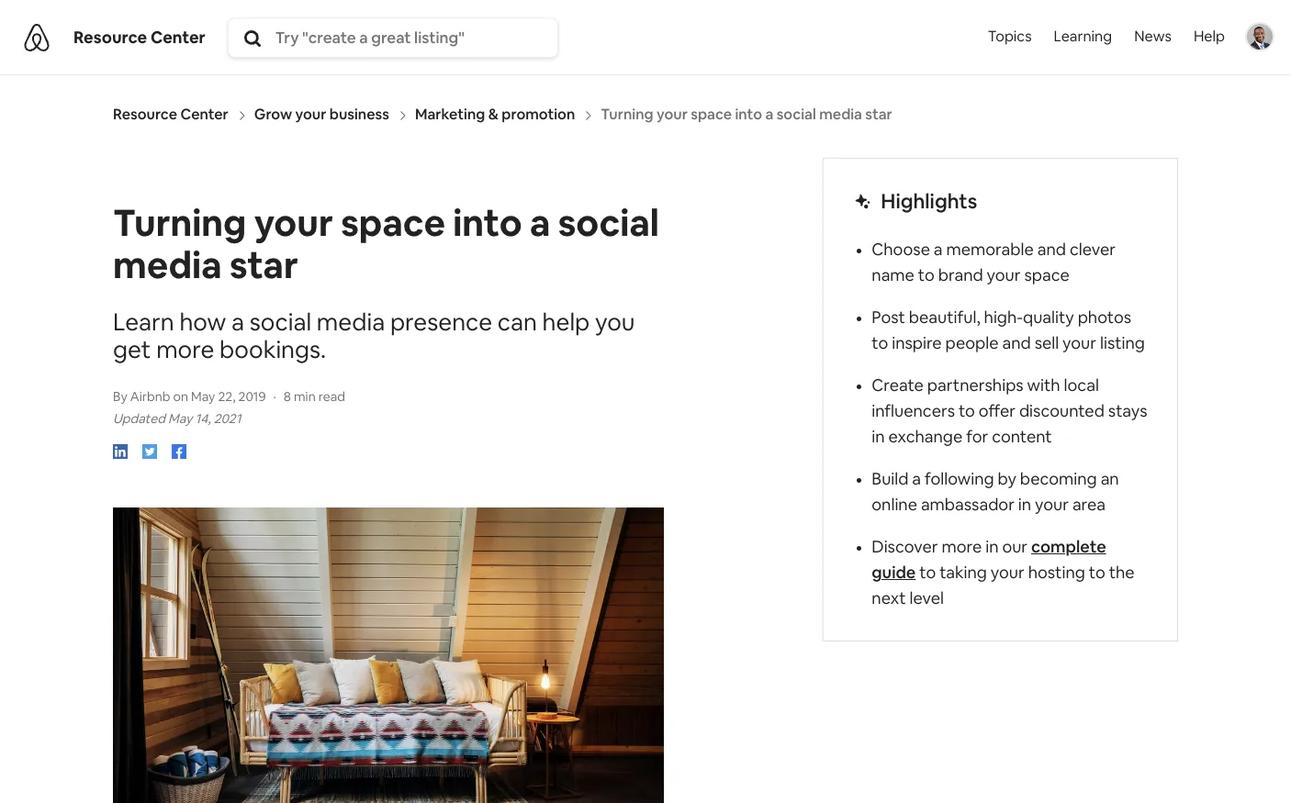 Task type: vqa. For each thing, say whether or not it's contained in the screenshot.
beds to the left
no



Task type: describe. For each thing, give the bounding box(es) containing it.
complete
[[1031, 537, 1106, 558]]

2019
[[238, 389, 266, 405]]

area
[[1073, 494, 1106, 516]]

to taking your hosting to the next level
[[872, 562, 1135, 609]]

post beautiful, high-quality photos to inspire people and sell your listing
[[872, 307, 1145, 354]]

to up level
[[920, 562, 936, 584]]

read
[[318, 389, 345, 405]]

on
[[173, 389, 188, 405]]

photos
[[1078, 307, 1132, 328]]

0 vertical spatial resource center link
[[73, 26, 205, 47]]

content
[[992, 427, 1052, 448]]

1 vertical spatial resource center link
[[113, 105, 229, 124]]

star
[[230, 242, 298, 290]]

&
[[488, 105, 499, 124]]

learning button
[[1043, 0, 1123, 73]]

1 horizontal spatial more
[[942, 537, 982, 558]]

2021
[[214, 411, 241, 427]]

next
[[872, 588, 906, 609]]

in inside the create partnerships with local influencers to offer discounted stays in exchange for content
[[872, 427, 885, 448]]

22,
[[218, 389, 236, 405]]

media inside the turning your space into a social media star
[[113, 242, 222, 290]]

a inside the learn how a social media presence can help you get more bookings.
[[231, 307, 244, 338]]

your inside the post beautiful, high-quality photos to inspire people and sell your listing
[[1063, 333, 1097, 354]]

learn how a social media presence can help you get more bookings.
[[113, 307, 635, 366]]

marketing & promotion
[[415, 105, 575, 124]]

space inside the turning your space into a social media star
[[341, 200, 445, 247]]

discounted
[[1019, 401, 1105, 422]]

name
[[872, 265, 915, 286]]

turning
[[113, 200, 246, 247]]

build a following by becoming an online ambassador in your area
[[872, 469, 1119, 516]]

marketing
[[415, 105, 485, 124]]

·
[[273, 389, 276, 405]]

partnerships
[[927, 375, 1024, 396]]

for
[[966, 427, 989, 448]]

online
[[872, 494, 917, 516]]

news button
[[1123, 0, 1183, 73]]

discover more in our
[[872, 537, 1031, 558]]

a inside "build a following by becoming an online ambassador in your area"
[[912, 469, 921, 490]]

beautiful,
[[909, 307, 981, 328]]

you
[[595, 307, 635, 338]]

and inside choose a memorable and clever name to brand your space
[[1038, 239, 1066, 260]]

into
[[453, 200, 522, 247]]

create
[[872, 375, 924, 396]]

topics
[[988, 27, 1032, 46]]

1 vertical spatial resource center
[[113, 105, 229, 124]]

facebook image
[[172, 445, 186, 460]]

linkedin image
[[113, 445, 128, 460]]

level
[[910, 588, 944, 609]]

promotion
[[502, 105, 575, 124]]

social inside the learn how a social media presence can help you get more bookings.
[[250, 307, 312, 338]]

airbnb
[[130, 389, 170, 405]]

0 vertical spatial resource
[[73, 26, 147, 47]]

becoming
[[1020, 469, 1097, 490]]

Search text field
[[275, 27, 554, 47]]

2 vertical spatial in
[[986, 537, 999, 558]]

create partnerships with local influencers to offer discounted stays in exchange for content
[[872, 375, 1148, 448]]

choose
[[872, 239, 930, 260]]

to inside the post beautiful, high-quality photos to inspire people and sell your listing
[[872, 333, 888, 354]]

help
[[1194, 27, 1225, 46]]

complete guide
[[872, 537, 1106, 584]]

help link
[[1183, 0, 1236, 73]]

taking
[[940, 562, 987, 584]]

our
[[1002, 537, 1028, 558]]

twitter image
[[142, 445, 157, 460]]

learn
[[113, 307, 174, 338]]

help
[[542, 307, 590, 338]]

turning your space into a social media star
[[113, 200, 659, 290]]

ben's account image
[[1247, 24, 1273, 50]]

to inside the create partnerships with local influencers to offer discounted stays in exchange for content
[[959, 401, 975, 422]]

14,
[[195, 411, 211, 427]]

and inside the post beautiful, high-quality photos to inspire people and sell your listing
[[1002, 333, 1031, 354]]

presence
[[390, 307, 492, 338]]

offer
[[979, 401, 1016, 422]]

to inside choose a memorable and clever name to brand your space
[[918, 265, 935, 286]]

hosting
[[1028, 562, 1085, 584]]

can
[[498, 307, 537, 338]]



Task type: locate. For each thing, give the bounding box(es) containing it.
to
[[918, 265, 935, 286], [872, 333, 888, 354], [959, 401, 975, 422], [920, 562, 936, 584], [1089, 562, 1106, 584]]

social inside the turning your space into a social media star
[[558, 200, 659, 247]]

media up 'read'
[[317, 307, 385, 338]]

post
[[872, 307, 905, 328]]

more up on
[[156, 335, 214, 366]]

following
[[925, 469, 994, 490]]

may down on
[[168, 411, 192, 427]]

marketing & promotion link
[[415, 105, 575, 124]]

quality
[[1023, 307, 1074, 328]]

grow your business link
[[254, 105, 389, 124]]

by
[[113, 389, 127, 405]]

min
[[294, 389, 316, 405]]

1 vertical spatial space
[[1024, 265, 1070, 286]]

local
[[1064, 375, 1099, 396]]

may
[[191, 389, 215, 405], [168, 411, 192, 427]]

0 horizontal spatial space
[[341, 200, 445, 247]]

social
[[558, 200, 659, 247], [250, 307, 312, 338]]

more inside the learn how a social media presence can help you get more bookings.
[[156, 335, 214, 366]]

more up taking
[[942, 537, 982, 558]]

media
[[113, 242, 222, 290], [317, 307, 385, 338]]

highlights
[[881, 189, 977, 214]]

ambassador
[[921, 494, 1015, 516]]

0 horizontal spatial more
[[156, 335, 214, 366]]

your inside to taking your hosting to the next level
[[991, 562, 1025, 584]]

topics button
[[984, 0, 1036, 78]]

listing
[[1100, 333, 1145, 354]]

0 vertical spatial center
[[151, 26, 205, 47]]

0 vertical spatial space
[[341, 200, 445, 247]]

resource center
[[73, 26, 205, 47], [113, 105, 229, 124]]

in down becoming
[[1018, 494, 1032, 516]]

media inside the learn how a social media presence can help you get more bookings.
[[317, 307, 385, 338]]

2 horizontal spatial in
[[1018, 494, 1032, 516]]

resource
[[73, 26, 147, 47], [113, 105, 177, 124]]

to down "post"
[[872, 333, 888, 354]]

a inside the turning your space into a social media star
[[530, 200, 550, 247]]

learning
[[1054, 27, 1112, 46]]

and left clever
[[1038, 239, 1066, 260]]

your inside "build a following by becoming an online ambassador in your area"
[[1035, 494, 1069, 516]]

1 horizontal spatial and
[[1038, 239, 1066, 260]]

discover
[[872, 537, 938, 558]]

resource center link
[[73, 26, 205, 47], [113, 105, 229, 124]]

a right how
[[231, 307, 244, 338]]

1 horizontal spatial media
[[317, 307, 385, 338]]

by
[[998, 469, 1017, 490]]

0 vertical spatial more
[[156, 335, 214, 366]]

your inside choose a memorable and clever name to brand your space
[[987, 265, 1021, 286]]

with
[[1027, 375, 1060, 396]]

to left the the
[[1089, 562, 1106, 584]]

a inside choose a memorable and clever name to brand your space
[[934, 239, 943, 260]]

0 vertical spatial may
[[191, 389, 215, 405]]

a right build
[[912, 469, 921, 490]]

0 vertical spatial social
[[558, 200, 659, 247]]

a right into
[[530, 200, 550, 247]]

high-
[[984, 307, 1023, 328]]

stays
[[1108, 401, 1148, 422]]

how
[[179, 307, 226, 338]]

business
[[330, 105, 389, 124]]

guide
[[872, 562, 916, 584]]

updated
[[113, 411, 165, 427]]

grow
[[254, 105, 292, 124]]

0 vertical spatial and
[[1038, 239, 1066, 260]]

news
[[1134, 27, 1172, 46]]

your
[[295, 105, 326, 124], [254, 200, 333, 247], [987, 265, 1021, 286], [1063, 333, 1097, 354], [1035, 494, 1069, 516], [991, 562, 1025, 584]]

0 vertical spatial resource center
[[73, 26, 205, 47]]

grow your business
[[254, 105, 389, 124]]

1 vertical spatial media
[[317, 307, 385, 338]]

an
[[1101, 469, 1119, 490]]

0 horizontal spatial social
[[250, 307, 312, 338]]

in left the our
[[986, 537, 999, 558]]

may up "14,"
[[191, 389, 215, 405]]

your inside the turning your space into a social media star
[[254, 200, 333, 247]]

0 horizontal spatial media
[[113, 242, 222, 290]]

8
[[284, 389, 291, 405]]

1 vertical spatial center
[[180, 105, 229, 124]]

more
[[156, 335, 214, 366], [942, 537, 982, 558]]

a
[[530, 200, 550, 247], [934, 239, 943, 260], [231, 307, 244, 338], [912, 469, 921, 490]]

a couch with yellow and white pillows and a patterned throw blanket. image
[[113, 508, 664, 804], [113, 508, 664, 804]]

1 vertical spatial may
[[168, 411, 192, 427]]

in inside "build a following by becoming an online ambassador in your area"
[[1018, 494, 1032, 516]]

1 vertical spatial social
[[250, 307, 312, 338]]

1 vertical spatial and
[[1002, 333, 1031, 354]]

choose a memorable and clever name to brand your space
[[872, 239, 1116, 286]]

1 vertical spatial more
[[942, 537, 982, 558]]

a up brand
[[934, 239, 943, 260]]

by airbnb on may 22, 2019 · 8 min read updated may 14, 2021
[[113, 389, 345, 427]]

in down the influencers
[[872, 427, 885, 448]]

to down partnerships
[[959, 401, 975, 422]]

1 horizontal spatial in
[[986, 537, 999, 558]]

space inside choose a memorable and clever name to brand your space
[[1024, 265, 1070, 286]]

0 vertical spatial in
[[872, 427, 885, 448]]

inspire
[[892, 333, 942, 354]]

bookings.
[[220, 335, 326, 366]]

0 vertical spatial media
[[113, 242, 222, 290]]

1 horizontal spatial social
[[558, 200, 659, 247]]

1 horizontal spatial space
[[1024, 265, 1070, 286]]

influencers
[[872, 401, 955, 422]]

the
[[1109, 562, 1135, 584]]

to right name
[[918, 265, 935, 286]]

0 horizontal spatial in
[[872, 427, 885, 448]]

and down high-
[[1002, 333, 1031, 354]]

get
[[113, 335, 151, 366]]

memorable
[[946, 239, 1034, 260]]

exchange
[[889, 427, 963, 448]]

0 horizontal spatial and
[[1002, 333, 1031, 354]]

complete guide link
[[872, 537, 1106, 584]]

brand
[[938, 265, 983, 286]]

build
[[872, 469, 909, 490]]

people
[[946, 333, 999, 354]]

1 vertical spatial resource
[[113, 105, 177, 124]]

clever
[[1070, 239, 1116, 260]]

sell
[[1035, 333, 1059, 354]]

media up "learn"
[[113, 242, 222, 290]]

center
[[151, 26, 205, 47], [180, 105, 229, 124]]

in
[[872, 427, 885, 448], [1018, 494, 1032, 516], [986, 537, 999, 558]]

1 vertical spatial in
[[1018, 494, 1032, 516]]



